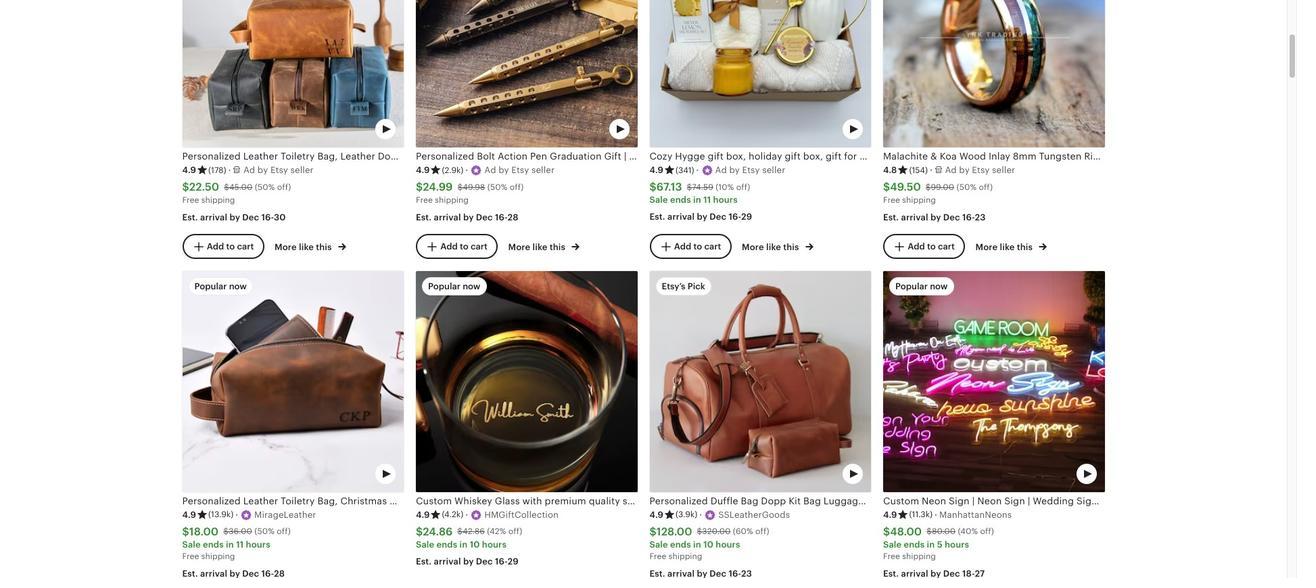 Task type: describe. For each thing, give the bounding box(es) containing it.
$ left 49.98
[[416, 180, 423, 193]]

add to cart for 49.50
[[908, 241, 955, 251]]

30
[[274, 212, 286, 222]]

est. for 49.50
[[883, 212, 899, 222]]

popular now for 18.00
[[194, 281, 247, 291]]

product video element for 24.99
[[416, 0, 637, 148]]

42.86
[[463, 527, 485, 537]]

est. arrival by dec 16-23
[[883, 212, 986, 222]]

in for 128.00
[[693, 540, 701, 550]]

28
[[508, 212, 518, 222]]

off) for 128.00
[[755, 527, 769, 537]]

more like this for 22.50
[[275, 242, 334, 252]]

this for 22.50
[[316, 242, 332, 252]]

by for 22.50
[[230, 212, 240, 222]]

est. for 22.50
[[182, 212, 198, 222]]

arrival inside $ 67.13 $ 74.59 (10% off) sale ends in 11 hours est. arrival by dec 16-29
[[667, 212, 695, 222]]

free inside '$ 18.00 $ 36.00 (50% off) sale ends in 11 hours free shipping'
[[182, 552, 199, 561]]

(3.9k)
[[676, 510, 697, 520]]

in for 24.86
[[460, 540, 468, 550]]

74.59
[[692, 182, 713, 192]]

$ down "(154)"
[[926, 182, 931, 192]]

popular for 18.00
[[194, 281, 227, 291]]

2 popular now from the left
[[428, 281, 480, 291]]

4.9 for 48.00
[[883, 510, 897, 520]]

29 for 24.86
[[508, 557, 519, 567]]

shipping inside $ 24.99 $ 49.98 (50% off) free shipping
[[435, 196, 469, 205]]

etsy's
[[662, 281, 685, 291]]

off) for 24.86
[[508, 527, 522, 537]]

add to cart button for 49.50
[[883, 234, 965, 259]]

dec for 22.50
[[242, 212, 259, 222]]

dec for 24.99
[[476, 212, 493, 222]]

$ 128.00 $ 320.00 (60% off) sale ends in 10 hours free shipping
[[650, 525, 769, 561]]

ends for 48.00
[[904, 540, 925, 550]]

more like this link for 67.13
[[742, 239, 813, 253]]

$ 49.50 $ 99.00 (50% off) free shipping
[[883, 180, 993, 205]]

2 popular from the left
[[428, 281, 461, 291]]

$ left 45.00
[[182, 180, 189, 193]]

16- inside $ 24.86 $ 42.86 (42% off) sale ends in 10 hours est. arrival by dec 16-29
[[495, 557, 508, 567]]

in for 67.13
[[693, 195, 701, 205]]

4.9 for 18.00
[[182, 510, 196, 520]]

5
[[937, 540, 942, 550]]

malachite & koa wood inlay 8mm tungsten ring for men women tungsten band best man gift christmas gift for him boyfriend gift wedding band image
[[883, 0, 1105, 148]]

off) for 24.99
[[510, 182, 524, 192]]

to for 49.50
[[927, 241, 936, 251]]

10 for 24.86
[[470, 540, 480, 550]]

cart for 67.13
[[704, 241, 721, 251]]

$ down (178) on the top left
[[224, 182, 229, 192]]

67.13
[[656, 180, 682, 193]]

shipping inside $ 49.50 $ 99.00 (50% off) free shipping
[[902, 196, 936, 205]]

· for 24.86
[[465, 510, 468, 520]]

· for 24.99
[[465, 165, 468, 175]]

$ down (341)
[[687, 182, 692, 192]]

$ left 80.00
[[883, 525, 890, 538]]

sale for 18.00
[[182, 540, 201, 550]]

more like this for 24.99
[[508, 242, 568, 252]]

(341)
[[676, 165, 694, 175]]

$ down (4.2k)
[[457, 527, 463, 537]]

arrival for 22.50
[[200, 212, 227, 222]]

29 for 67.13
[[741, 212, 752, 222]]

off) for 18.00
[[277, 527, 291, 537]]

(13.9k)
[[208, 510, 233, 520]]

shipping inside $ 22.50 $ 45.00 (50% off) free shipping
[[201, 196, 235, 205]]

(2.9k)
[[442, 165, 463, 175]]

· for 48.00
[[935, 510, 937, 520]]

10 for 128.00
[[703, 540, 713, 550]]

est. for 24.99
[[416, 212, 432, 222]]

personalized duffle bag dopp kit bag luggage tag combo gift, best groomsmen gift, christmas gift, leather toiletry bag, leather duffle, gift image
[[650, 271, 871, 492]]

4.8
[[883, 165, 897, 175]]

$ left 36.00
[[182, 525, 189, 538]]

like for 22.50
[[299, 242, 314, 252]]

by for 49.50
[[930, 212, 941, 222]]

cart for 22.50
[[237, 241, 254, 251]]

to for 22.50
[[226, 241, 235, 251]]

add to cart button for 24.99
[[416, 234, 498, 259]]

128.00
[[656, 525, 692, 538]]

4.9 for 24.86
[[416, 510, 430, 520]]

11 for 67.13
[[703, 195, 711, 205]]

product video element for 22.50
[[182, 0, 404, 148]]

$ 67.13 $ 74.59 (10% off) sale ends in 11 hours est. arrival by dec 16-29
[[650, 180, 752, 222]]

320.00
[[702, 527, 731, 537]]

arrival inside $ 24.86 $ 42.86 (42% off) sale ends in 10 hours est. arrival by dec 16-29
[[434, 557, 461, 567]]

(10%
[[716, 182, 734, 192]]

$ down (2.9k)
[[457, 182, 463, 192]]

(50% for 24.99
[[487, 182, 507, 192]]

more like this link for 22.50
[[275, 239, 346, 253]]

product video element for 48.00
[[883, 271, 1105, 492]]

like for 24.99
[[533, 242, 547, 252]]

personalized bolt action pen graduation gift | custom writing pens writing tool office supplies boss teacher christmas gifts for him image
[[416, 0, 637, 148]]

est. arrival by dec 16-30
[[182, 212, 286, 222]]

(50% for 22.50
[[255, 182, 275, 192]]

popular for 48.00
[[895, 281, 928, 291]]

arrival for 49.50
[[901, 212, 928, 222]]



Task type: locate. For each thing, give the bounding box(es) containing it.
now for 48.00
[[930, 281, 948, 291]]

hours down 36.00
[[246, 540, 270, 550]]

· right (341)
[[696, 165, 699, 175]]

cart
[[237, 241, 254, 251], [471, 241, 487, 251], [704, 241, 721, 251], [938, 241, 955, 251]]

· right (2.9k)
[[465, 165, 468, 175]]

10 inside the $ 128.00 $ 320.00 (60% off) sale ends in 10 hours free shipping
[[703, 540, 713, 550]]

1 horizontal spatial popular now
[[428, 281, 480, 291]]

$ down the (11.3k)
[[927, 527, 932, 537]]

in down (3.9k)
[[693, 540, 701, 550]]

49.50
[[890, 180, 921, 193]]

in for 48.00
[[927, 540, 935, 550]]

free down 22.50
[[182, 196, 199, 205]]

dec down $ 22.50 $ 45.00 (50% off) free shipping
[[242, 212, 259, 222]]

est. arrival by dec 16-28
[[416, 212, 518, 222]]

4 more like this link from the left
[[975, 239, 1047, 253]]

ends down 128.00
[[670, 540, 691, 550]]

(4.2k)
[[442, 510, 463, 520]]

arrival down 24.99
[[434, 212, 461, 222]]

off) right (40%
[[980, 527, 994, 537]]

16- for 49.50
[[962, 212, 975, 222]]

hours inside $ 48.00 $ 80.00 (40% off) sale ends in 5 hours free shipping
[[945, 540, 969, 550]]

est. down 67.13 at the right of the page
[[650, 212, 665, 222]]

custom whiskey glass with premium quality side and bottom engraving for any special occasion. image
[[416, 271, 637, 492]]

1 horizontal spatial popular
[[428, 281, 461, 291]]

dec inside $ 24.86 $ 42.86 (42% off) sale ends in 10 hours est. arrival by dec 16-29
[[476, 557, 493, 567]]

4 like from the left
[[1000, 242, 1015, 252]]

3 more like this link from the left
[[742, 239, 813, 253]]

by
[[697, 212, 707, 222], [230, 212, 240, 222], [463, 212, 474, 222], [930, 212, 941, 222], [463, 557, 474, 567]]

sale for 48.00
[[883, 540, 902, 550]]

2 cart from the left
[[471, 241, 487, 251]]

add to cart for 24.99
[[440, 241, 487, 251]]

pick
[[688, 281, 705, 291]]

to down est. arrival by dec 16-28
[[460, 241, 468, 251]]

(154)
[[909, 165, 928, 175]]

10 inside $ 24.86 $ 42.86 (42% off) sale ends in 10 hours est. arrival by dec 16-29
[[470, 540, 480, 550]]

sale for 24.86
[[416, 540, 434, 550]]

0 vertical spatial 29
[[741, 212, 752, 222]]

in down 36.00
[[226, 540, 234, 550]]

dec inside $ 67.13 $ 74.59 (10% off) sale ends in 11 hours est. arrival by dec 16-29
[[710, 212, 726, 222]]

shipping down 24.99
[[435, 196, 469, 205]]

like for 49.50
[[1000, 242, 1015, 252]]

$ left 74.59
[[650, 180, 656, 193]]

shipping down 22.50
[[201, 196, 235, 205]]

ends inside $ 48.00 $ 80.00 (40% off) sale ends in 5 hours free shipping
[[904, 540, 925, 550]]

hours down "320.00"
[[716, 540, 740, 550]]

off) up 28 in the left top of the page
[[510, 182, 524, 192]]

est. down 24.86 at the left bottom
[[416, 557, 432, 567]]

99.00
[[931, 182, 954, 192]]

hours down (10%
[[713, 195, 738, 205]]

in for 18.00
[[226, 540, 234, 550]]

to for 24.99
[[460, 241, 468, 251]]

add for 67.13
[[674, 241, 691, 251]]

4 this from the left
[[1017, 242, 1033, 252]]

1 horizontal spatial 11
[[703, 195, 711, 205]]

shipping inside $ 48.00 $ 80.00 (40% off) sale ends in 5 hours free shipping
[[902, 552, 936, 561]]

29 inside $ 24.86 $ 42.86 (42% off) sale ends in 10 hours est. arrival by dec 16-29
[[508, 557, 519, 567]]

$ down (3.9k)
[[697, 527, 702, 537]]

free inside $ 24.99 $ 49.98 (50% off) free shipping
[[416, 196, 433, 205]]

(50% inside $ 49.50 $ 99.00 (50% off) free shipping
[[956, 182, 977, 192]]

23
[[975, 212, 986, 222]]

4 add to cart from the left
[[908, 241, 955, 251]]

in left 5
[[927, 540, 935, 550]]

4 add from the left
[[908, 241, 925, 251]]

2 horizontal spatial now
[[930, 281, 948, 291]]

11
[[703, 195, 711, 205], [236, 540, 244, 550]]

0 vertical spatial 11
[[703, 195, 711, 205]]

more
[[275, 242, 297, 252], [508, 242, 530, 252], [742, 242, 764, 252], [975, 242, 998, 252]]

0 horizontal spatial popular now
[[194, 281, 247, 291]]

· right (13.9k) on the bottom of the page
[[235, 510, 238, 520]]

more for 49.50
[[975, 242, 998, 252]]

cart down est. arrival by dec 16-28
[[471, 241, 487, 251]]

1 now from the left
[[229, 281, 247, 291]]

hours down (40%
[[945, 540, 969, 550]]

(50% right 36.00
[[254, 527, 275, 537]]

ends down 18.00
[[203, 540, 224, 550]]

hours for 48.00
[[945, 540, 969, 550]]

1 add to cart from the left
[[207, 241, 254, 251]]

2 horizontal spatial popular
[[895, 281, 928, 291]]

4 more like this from the left
[[975, 242, 1035, 252]]

1 popular now from the left
[[194, 281, 247, 291]]

hours for 128.00
[[716, 540, 740, 550]]

add to cart button
[[182, 234, 264, 259], [416, 234, 498, 259], [650, 234, 731, 259], [883, 234, 965, 259]]

$ left "320.00"
[[650, 525, 656, 538]]

cart for 49.50
[[938, 241, 955, 251]]

49.98
[[463, 182, 485, 192]]

in inside the $ 128.00 $ 320.00 (60% off) sale ends in 10 hours free shipping
[[693, 540, 701, 550]]

sale for 67.13
[[650, 195, 668, 205]]

4 cart from the left
[[938, 241, 955, 251]]

1 vertical spatial 29
[[508, 557, 519, 567]]

personalized leather toiletry bag, leather dopp kit groomsmen gift, christmas gift for him, anniversary gift, birthday gift for men, husband image
[[182, 0, 404, 148]]

ends inside $ 24.86 $ 42.86 (42% off) sale ends in 10 hours est. arrival by dec 16-29
[[437, 540, 457, 550]]

1 to from the left
[[226, 241, 235, 251]]

add to cart button down est. arrival by dec 16-28
[[416, 234, 498, 259]]

3 popular now from the left
[[895, 281, 948, 291]]

1 this from the left
[[316, 242, 332, 252]]

dec down $ 49.50 $ 99.00 (50% off) free shipping
[[943, 212, 960, 222]]

4.9 for 67.13
[[650, 165, 663, 175]]

off) for 48.00
[[980, 527, 994, 537]]

product video element
[[182, 0, 404, 148], [416, 0, 637, 148], [650, 0, 871, 148], [182, 271, 404, 492], [650, 271, 871, 492], [883, 271, 1105, 492]]

1 horizontal spatial 10
[[703, 540, 713, 550]]

est.
[[650, 212, 665, 222], [182, 212, 198, 222], [416, 212, 432, 222], [883, 212, 899, 222], [416, 557, 432, 567]]

11 inside $ 67.13 $ 74.59 (10% off) sale ends in 11 hours est. arrival by dec 16-29
[[703, 195, 711, 205]]

24.86
[[423, 525, 453, 538]]

off) inside $ 67.13 $ 74.59 (10% off) sale ends in 11 hours est. arrival by dec 16-29
[[736, 182, 750, 192]]

est. down 49.50
[[883, 212, 899, 222]]

1 more from the left
[[275, 242, 297, 252]]

2 now from the left
[[463, 281, 480, 291]]

(50% right 45.00
[[255, 182, 275, 192]]

personalized leather toiletry bag, christmas gift for him, men's travel dopp kit, personalized groomsmen gift, husband, father,gifts for dad image
[[182, 271, 404, 492]]

add for 24.99
[[440, 241, 458, 251]]

· right (4.2k)
[[465, 510, 468, 520]]

16- down (42%
[[495, 557, 508, 567]]

16- down $ 49.50 $ 99.00 (50% off) free shipping
[[962, 212, 975, 222]]

by down $ 24.99 $ 49.98 (50% off) free shipping
[[463, 212, 474, 222]]

in inside '$ 18.00 $ 36.00 (50% off) sale ends in 11 hours free shipping'
[[226, 540, 234, 550]]

10 down "320.00"
[[703, 540, 713, 550]]

off) inside $ 24.86 $ 42.86 (42% off) sale ends in 10 hours est. arrival by dec 16-29
[[508, 527, 522, 537]]

more like this link for 24.99
[[508, 239, 580, 253]]

ends inside the $ 128.00 $ 320.00 (60% off) sale ends in 10 hours free shipping
[[670, 540, 691, 550]]

hours inside the $ 128.00 $ 320.00 (60% off) sale ends in 10 hours free shipping
[[716, 540, 740, 550]]

4.9 up 67.13 at the right of the page
[[650, 165, 663, 175]]

$ down 4.8 on the right top of page
[[883, 180, 890, 193]]

3 add from the left
[[674, 241, 691, 251]]

24.99
[[423, 180, 453, 193]]

36.00
[[229, 527, 252, 537]]

2 like from the left
[[533, 242, 547, 252]]

(50% right 99.00
[[956, 182, 977, 192]]

add to cart button up pick
[[650, 234, 731, 259]]

3 to from the left
[[693, 241, 702, 251]]

1 horizontal spatial 29
[[741, 212, 752, 222]]

3 now from the left
[[930, 281, 948, 291]]

cozy hygge gift box, holiday gift box, gift for close one, christmas gift idea, warm gift, winter gift box, gift for colleagues, hygge gift image
[[650, 0, 871, 148]]

·
[[228, 165, 231, 175], [465, 165, 468, 175], [696, 165, 699, 175], [930, 165, 932, 175], [235, 510, 238, 520], [465, 510, 468, 520], [699, 510, 702, 520], [935, 510, 937, 520]]

(50% inside '$ 18.00 $ 36.00 (50% off) sale ends in 11 hours free shipping'
[[254, 527, 275, 537]]

ends down 48.00 at the right bottom of the page
[[904, 540, 925, 550]]

off) right 36.00
[[277, 527, 291, 537]]

18.00
[[189, 525, 219, 538]]

ends for 128.00
[[670, 540, 691, 550]]

$ down (13.9k) on the bottom of the page
[[223, 527, 229, 537]]

hours inside '$ 18.00 $ 36.00 (50% off) sale ends in 11 hours free shipping'
[[246, 540, 270, 550]]

ends for 67.13
[[670, 195, 691, 205]]

by down $ 49.50 $ 99.00 (50% off) free shipping
[[930, 212, 941, 222]]

add to cart down est. arrival by dec 16-28
[[440, 241, 487, 251]]

2 add to cart button from the left
[[416, 234, 498, 259]]

45.00
[[229, 182, 252, 192]]

popular
[[194, 281, 227, 291], [428, 281, 461, 291], [895, 281, 928, 291]]

shipping inside the $ 128.00 $ 320.00 (60% off) sale ends in 10 hours free shipping
[[668, 552, 702, 561]]

4.9 up 128.00
[[650, 510, 663, 520]]

1 add from the left
[[207, 241, 224, 251]]

in
[[693, 195, 701, 205], [226, 540, 234, 550], [460, 540, 468, 550], [693, 540, 701, 550], [927, 540, 935, 550]]

off) inside $ 48.00 $ 80.00 (40% off) sale ends in 5 hours free shipping
[[980, 527, 994, 537]]

1 vertical spatial 11
[[236, 540, 244, 550]]

$ 24.86 $ 42.86 (42% off) sale ends in 10 hours est. arrival by dec 16-29
[[416, 525, 522, 567]]

by inside $ 24.86 $ 42.86 (42% off) sale ends in 10 hours est. arrival by dec 16-29
[[463, 557, 474, 567]]

off) inside '$ 18.00 $ 36.00 (50% off) sale ends in 11 hours free shipping'
[[277, 527, 291, 537]]

2 more from the left
[[508, 242, 530, 252]]

now
[[229, 281, 247, 291], [463, 281, 480, 291], [930, 281, 948, 291]]

add up etsy's pick
[[674, 241, 691, 251]]

product video element for 67.13
[[650, 0, 871, 148]]

more like this for 67.13
[[742, 242, 801, 252]]

off) for 49.50
[[979, 182, 993, 192]]

1 horizontal spatial now
[[463, 281, 480, 291]]

1 more like this from the left
[[275, 242, 334, 252]]

4 more from the left
[[975, 242, 998, 252]]

in inside $ 48.00 $ 80.00 (40% off) sale ends in 5 hours free shipping
[[927, 540, 935, 550]]

to down est. arrival by dec 16-30
[[226, 241, 235, 251]]

$ 18.00 $ 36.00 (50% off) sale ends in 11 hours free shipping
[[182, 525, 291, 561]]

(60%
[[733, 527, 753, 537]]

· for 128.00
[[699, 510, 702, 520]]

add to cart for 22.50
[[207, 241, 254, 251]]

3 cart from the left
[[704, 241, 721, 251]]

more for 24.99
[[508, 242, 530, 252]]

dec for 49.50
[[943, 212, 960, 222]]

2 10 from the left
[[703, 540, 713, 550]]

cart up pick
[[704, 241, 721, 251]]

(178)
[[208, 165, 226, 175]]

popular now
[[194, 281, 247, 291], [428, 281, 480, 291], [895, 281, 948, 291]]

11 inside '$ 18.00 $ 36.00 (50% off) sale ends in 11 hours free shipping'
[[236, 540, 244, 550]]

· for 22.50
[[228, 165, 231, 175]]

11 for 18.00
[[236, 540, 244, 550]]

by for 24.99
[[463, 212, 474, 222]]

this for 24.99
[[550, 242, 565, 252]]

(42%
[[487, 527, 506, 537]]

4.9 for 24.99
[[416, 165, 430, 175]]

off) right (60%
[[755, 527, 769, 537]]

by down $ 22.50 $ 45.00 (50% off) free shipping
[[230, 212, 240, 222]]

3 add to cart button from the left
[[650, 234, 731, 259]]

ends for 18.00
[[203, 540, 224, 550]]

free inside $ 22.50 $ 45.00 (50% off) free shipping
[[182, 196, 199, 205]]

add down the est. arrival by dec 16-23
[[908, 241, 925, 251]]

0 horizontal spatial 10
[[470, 540, 480, 550]]

free down 18.00
[[182, 552, 199, 561]]

arrival down 67.13 at the right of the page
[[667, 212, 695, 222]]

off) inside the $ 128.00 $ 320.00 (60% off) sale ends in 10 hours free shipping
[[755, 527, 769, 537]]

4.9 up 24.86 at the left bottom
[[416, 510, 430, 520]]

est. inside $ 67.13 $ 74.59 (10% off) sale ends in 11 hours est. arrival by dec 16-29
[[650, 212, 665, 222]]

shipping down 18.00
[[201, 552, 235, 561]]

sale for 128.00
[[650, 540, 668, 550]]

in down 42.86
[[460, 540, 468, 550]]

like
[[299, 242, 314, 252], [533, 242, 547, 252], [766, 242, 781, 252], [1000, 242, 1015, 252]]

16- inside $ 67.13 $ 74.59 (10% off) sale ends in 11 hours est. arrival by dec 16-29
[[729, 212, 741, 222]]

1 10 from the left
[[470, 540, 480, 550]]

to for 67.13
[[693, 241, 702, 251]]

· for 49.50
[[930, 165, 932, 175]]

free inside $ 49.50 $ 99.00 (50% off) free shipping
[[883, 196, 900, 205]]

$ 48.00 $ 80.00 (40% off) sale ends in 5 hours free shipping
[[883, 525, 994, 561]]

10
[[470, 540, 480, 550], [703, 540, 713, 550]]

product video element for 128.00
[[650, 271, 871, 492]]

· right (178) on the top left
[[228, 165, 231, 175]]

add to cart button down the est. arrival by dec 16-23
[[883, 234, 965, 259]]

(11.3k)
[[909, 510, 933, 520]]

sale down 24.86 at the left bottom
[[416, 540, 434, 550]]

to up pick
[[693, 241, 702, 251]]

(50% for 18.00
[[254, 527, 275, 537]]

in inside $ 67.13 $ 74.59 (10% off) sale ends in 11 hours est. arrival by dec 16-29
[[693, 195, 701, 205]]

ends inside $ 67.13 $ 74.59 (10% off) sale ends in 11 hours est. arrival by dec 16-29
[[670, 195, 691, 205]]

sale down 18.00
[[182, 540, 201, 550]]

more like this
[[275, 242, 334, 252], [508, 242, 568, 252], [742, 242, 801, 252], [975, 242, 1035, 252]]

arrival for 24.99
[[434, 212, 461, 222]]

sale inside $ 48.00 $ 80.00 (40% off) sale ends in 5 hours free shipping
[[883, 540, 902, 550]]

sale inside '$ 18.00 $ 36.00 (50% off) sale ends in 11 hours free shipping'
[[182, 540, 201, 550]]

dec down $ 24.99 $ 49.98 (50% off) free shipping
[[476, 212, 493, 222]]

hours inside $ 67.13 $ 74.59 (10% off) sale ends in 11 hours est. arrival by dec 16-29
[[713, 195, 738, 205]]

80.00
[[932, 527, 956, 537]]

(40%
[[958, 527, 978, 537]]

4.9 up 24.99
[[416, 165, 430, 175]]

by inside $ 67.13 $ 74.59 (10% off) sale ends in 11 hours est. arrival by dec 16-29
[[697, 212, 707, 222]]

more like this link
[[275, 239, 346, 253], [508, 239, 580, 253], [742, 239, 813, 253], [975, 239, 1047, 253]]

(50% inside $ 22.50 $ 45.00 (50% off) free shipping
[[255, 182, 275, 192]]

3 more like this from the left
[[742, 242, 801, 252]]

22.50
[[189, 180, 219, 193]]

(50%
[[255, 182, 275, 192], [487, 182, 507, 192], [956, 182, 977, 192], [254, 527, 275, 537]]

2 add from the left
[[440, 241, 458, 251]]

add for 49.50
[[908, 241, 925, 251]]

off) inside $ 49.50 $ 99.00 (50% off) free shipping
[[979, 182, 993, 192]]

add down est. arrival by dec 16-30
[[207, 241, 224, 251]]

2 more like this link from the left
[[508, 239, 580, 253]]

now for 18.00
[[229, 281, 247, 291]]

ends
[[670, 195, 691, 205], [203, 540, 224, 550], [437, 540, 457, 550], [670, 540, 691, 550], [904, 540, 925, 550]]

by down 74.59
[[697, 212, 707, 222]]

ends inside '$ 18.00 $ 36.00 (50% off) sale ends in 11 hours free shipping'
[[203, 540, 224, 550]]

0 horizontal spatial 11
[[236, 540, 244, 550]]

3 more from the left
[[742, 242, 764, 252]]

3 like from the left
[[766, 242, 781, 252]]

in down 74.59
[[693, 195, 701, 205]]

add
[[207, 241, 224, 251], [440, 241, 458, 251], [674, 241, 691, 251], [908, 241, 925, 251]]

shipping
[[201, 196, 235, 205], [435, 196, 469, 205], [902, 196, 936, 205], [201, 552, 235, 561], [668, 552, 702, 561], [902, 552, 936, 561]]

free down 48.00 at the right bottom of the page
[[883, 552, 900, 561]]

sale inside $ 24.86 $ 42.86 (42% off) sale ends in 10 hours est. arrival by dec 16-29
[[416, 540, 434, 550]]

2 add to cart from the left
[[440, 241, 487, 251]]

free
[[182, 196, 199, 205], [416, 196, 433, 205], [883, 196, 900, 205], [182, 552, 199, 561], [650, 552, 666, 561], [883, 552, 900, 561]]

0 horizontal spatial 29
[[508, 557, 519, 567]]

4.9 for 22.50
[[182, 165, 196, 175]]

· right (3.9k)
[[699, 510, 702, 520]]

like for 67.13
[[766, 242, 781, 252]]

4.9 up 18.00
[[182, 510, 196, 520]]

this for 67.13
[[783, 242, 799, 252]]

2 horizontal spatial popular now
[[895, 281, 948, 291]]

$
[[182, 180, 189, 193], [416, 180, 423, 193], [650, 180, 656, 193], [883, 180, 890, 193], [224, 182, 229, 192], [457, 182, 463, 192], [687, 182, 692, 192], [926, 182, 931, 192], [182, 525, 189, 538], [416, 525, 423, 538], [650, 525, 656, 538], [883, 525, 890, 538], [223, 527, 229, 537], [457, 527, 463, 537], [697, 527, 702, 537], [927, 527, 932, 537]]

11 down 36.00
[[236, 540, 244, 550]]

cart down the est. arrival by dec 16-23
[[938, 241, 955, 251]]

more like this for 49.50
[[975, 242, 1035, 252]]

· for 67.13
[[696, 165, 699, 175]]

this
[[316, 242, 332, 252], [550, 242, 565, 252], [783, 242, 799, 252], [1017, 242, 1033, 252]]

1 more like this link from the left
[[275, 239, 346, 253]]

16- for 22.50
[[261, 212, 274, 222]]

16-
[[729, 212, 741, 222], [261, 212, 274, 222], [495, 212, 508, 222], [962, 212, 975, 222], [495, 557, 508, 567]]

sale inside the $ 128.00 $ 320.00 (60% off) sale ends in 10 hours free shipping
[[650, 540, 668, 550]]

more for 67.13
[[742, 242, 764, 252]]

off) for 22.50
[[277, 182, 291, 192]]

hours
[[713, 195, 738, 205], [246, 540, 270, 550], [482, 540, 507, 550], [716, 540, 740, 550], [945, 540, 969, 550]]

16- for 24.99
[[495, 212, 508, 222]]

48.00
[[890, 525, 922, 538]]

dec
[[710, 212, 726, 222], [242, 212, 259, 222], [476, 212, 493, 222], [943, 212, 960, 222], [476, 557, 493, 567]]

free down 49.50
[[883, 196, 900, 205]]

2 this from the left
[[550, 242, 565, 252]]

arrival
[[667, 212, 695, 222], [200, 212, 227, 222], [434, 212, 461, 222], [901, 212, 928, 222], [434, 557, 461, 567]]

0 horizontal spatial popular
[[194, 281, 227, 291]]

add to cart
[[207, 241, 254, 251], [440, 241, 487, 251], [674, 241, 721, 251], [908, 241, 955, 251]]

29
[[741, 212, 752, 222], [508, 557, 519, 567]]

3 popular from the left
[[895, 281, 928, 291]]

hours inside $ 24.86 $ 42.86 (42% off) sale ends in 10 hours est. arrival by dec 16-29
[[482, 540, 507, 550]]

off)
[[277, 182, 291, 192], [510, 182, 524, 192], [736, 182, 750, 192], [979, 182, 993, 192], [277, 527, 291, 537], [508, 527, 522, 537], [755, 527, 769, 537], [980, 527, 994, 537]]

· for 18.00
[[235, 510, 238, 520]]

0 horizontal spatial now
[[229, 281, 247, 291]]

dec down (10%
[[710, 212, 726, 222]]

arrival down 49.50
[[901, 212, 928, 222]]

4.9 for 128.00
[[650, 510, 663, 520]]

4.9
[[182, 165, 196, 175], [416, 165, 430, 175], [650, 165, 663, 175], [182, 510, 196, 520], [416, 510, 430, 520], [650, 510, 663, 520], [883, 510, 897, 520]]

cart down est. arrival by dec 16-30
[[237, 241, 254, 251]]

more like this link for 49.50
[[975, 239, 1047, 253]]

$ left 42.86
[[416, 525, 423, 538]]

free inside $ 48.00 $ 80.00 (40% off) sale ends in 5 hours free shipping
[[883, 552, 900, 561]]

custom neon sign | neon sign | wedding signs | name neon sign | led neon light sign | wedding bridesmaid gifts | wall decor | home decor image
[[883, 271, 1105, 492]]

off) right (42%
[[508, 527, 522, 537]]

3 this from the left
[[783, 242, 799, 252]]

29 inside $ 67.13 $ 74.59 (10% off) sale ends in 11 hours est. arrival by dec 16-29
[[741, 212, 752, 222]]

2 more like this from the left
[[508, 242, 568, 252]]

4.9 up 22.50
[[182, 165, 196, 175]]

etsy's pick
[[662, 281, 705, 291]]

1 popular from the left
[[194, 281, 227, 291]]

sale down 67.13 at the right of the page
[[650, 195, 668, 205]]

add down est. arrival by dec 16-28
[[440, 241, 458, 251]]

free inside the $ 128.00 $ 320.00 (60% off) sale ends in 10 hours free shipping
[[650, 552, 666, 561]]

· right "(154)"
[[930, 165, 932, 175]]

· right the (11.3k)
[[935, 510, 937, 520]]

$ 24.99 $ 49.98 (50% off) free shipping
[[416, 180, 524, 205]]

16- down $ 22.50 $ 45.00 (50% off) free shipping
[[261, 212, 274, 222]]

sale down 128.00
[[650, 540, 668, 550]]

(50% for 49.50
[[956, 182, 977, 192]]

sale
[[650, 195, 668, 205], [182, 540, 201, 550], [416, 540, 434, 550], [650, 540, 668, 550], [883, 540, 902, 550]]

1 add to cart button from the left
[[182, 234, 264, 259]]

1 cart from the left
[[237, 241, 254, 251]]

est. down 24.99
[[416, 212, 432, 222]]

est. inside $ 24.86 $ 42.86 (42% off) sale ends in 10 hours est. arrival by dec 16-29
[[416, 557, 432, 567]]

add to cart button for 67.13
[[650, 234, 731, 259]]

$ 22.50 $ 45.00 (50% off) free shipping
[[182, 180, 291, 205]]

4 add to cart button from the left
[[883, 234, 965, 259]]

off) inside $ 22.50 $ 45.00 (50% off) free shipping
[[277, 182, 291, 192]]

free down 24.99
[[416, 196, 433, 205]]

sale inside $ 67.13 $ 74.59 (10% off) sale ends in 11 hours est. arrival by dec 16-29
[[650, 195, 668, 205]]

11 down 74.59
[[703, 195, 711, 205]]

hours for 67.13
[[713, 195, 738, 205]]

in inside $ 24.86 $ 42.86 (42% off) sale ends in 10 hours est. arrival by dec 16-29
[[460, 540, 468, 550]]

to
[[226, 241, 235, 251], [460, 241, 468, 251], [693, 241, 702, 251], [927, 241, 936, 251]]

(50% inside $ 24.99 $ 49.98 (50% off) free shipping
[[487, 182, 507, 192]]

4 to from the left
[[927, 241, 936, 251]]

off) inside $ 24.99 $ 49.98 (50% off) free shipping
[[510, 182, 524, 192]]

2 to from the left
[[460, 241, 468, 251]]

sale down 48.00 at the right bottom of the page
[[883, 540, 902, 550]]

shipping inside '$ 18.00 $ 36.00 (50% off) sale ends in 11 hours free shipping'
[[201, 552, 235, 561]]

ends down 67.13 at the right of the page
[[670, 195, 691, 205]]

to down the est. arrival by dec 16-23
[[927, 241, 936, 251]]

arrival down 24.86 at the left bottom
[[434, 557, 461, 567]]

add to cart button for 22.50
[[182, 234, 264, 259]]

shipping down 128.00
[[668, 552, 702, 561]]

this for 49.50
[[1017, 242, 1033, 252]]

product video element for 18.00
[[182, 271, 404, 492]]

ends for 24.86
[[437, 540, 457, 550]]

add to cart down est. arrival by dec 16-30
[[207, 241, 254, 251]]

1 like from the left
[[299, 242, 314, 252]]

off) for 67.13
[[736, 182, 750, 192]]

3 add to cart from the left
[[674, 241, 721, 251]]

add for 22.50
[[207, 241, 224, 251]]



Task type: vqa. For each thing, say whether or not it's contained in the screenshot.


